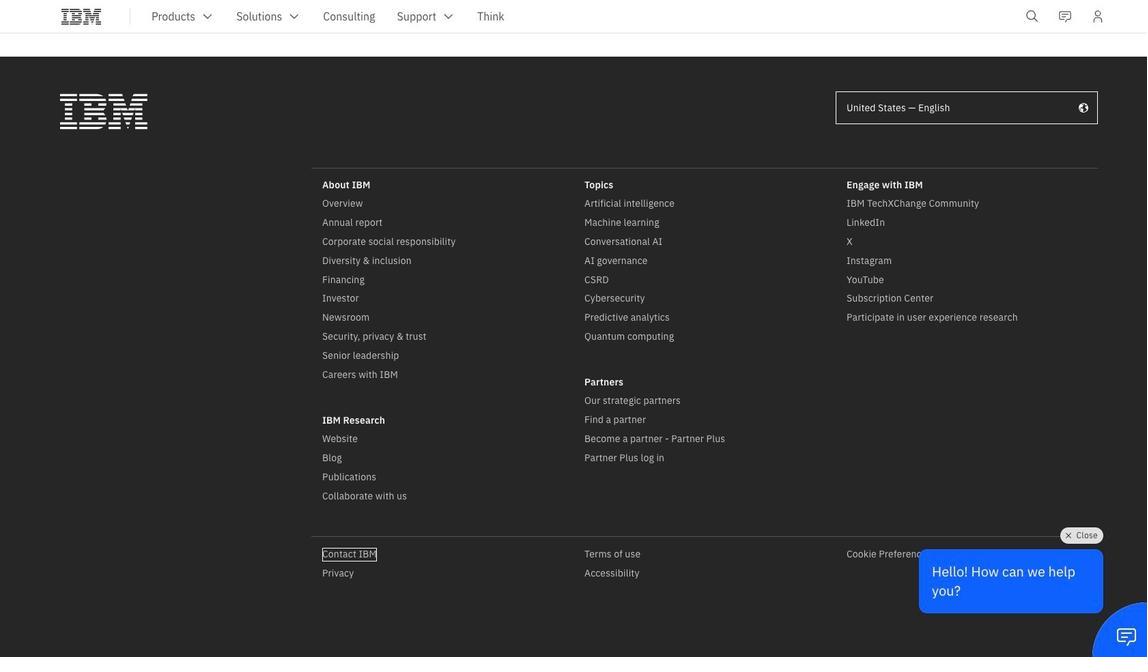 Task type: describe. For each thing, give the bounding box(es) containing it.
open the chat window image
[[1116, 626, 1138, 648]]

chat region
[[919, 528, 1148, 658]]



Task type: vqa. For each thing, say whether or not it's contained in the screenshot.
Chat region
yes



